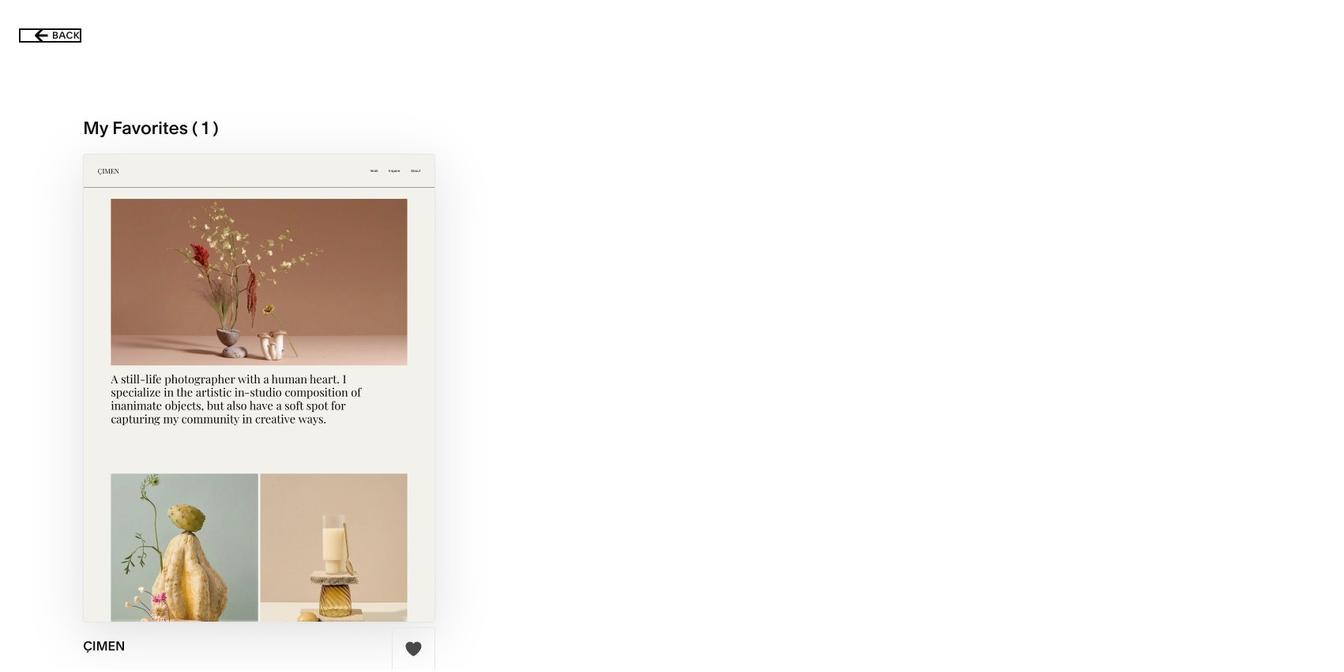 Task type: vqa. For each thing, say whether or not it's contained in the screenshot.
the leftmost ÇIMEN image
yes



Task type: locate. For each thing, give the bounding box(es) containing it.
remove çimen from your favorites list image
[[405, 641, 422, 658]]

0 horizontal spatial çimen image
[[84, 155, 434, 622]]

çimen image
[[84, 155, 434, 622], [478, 551, 849, 670]]



Task type: describe. For each thing, give the bounding box(es) containing it.
1 horizontal spatial çimen image
[[478, 551, 849, 670]]

emmeline image
[[54, 551, 424, 670]]



